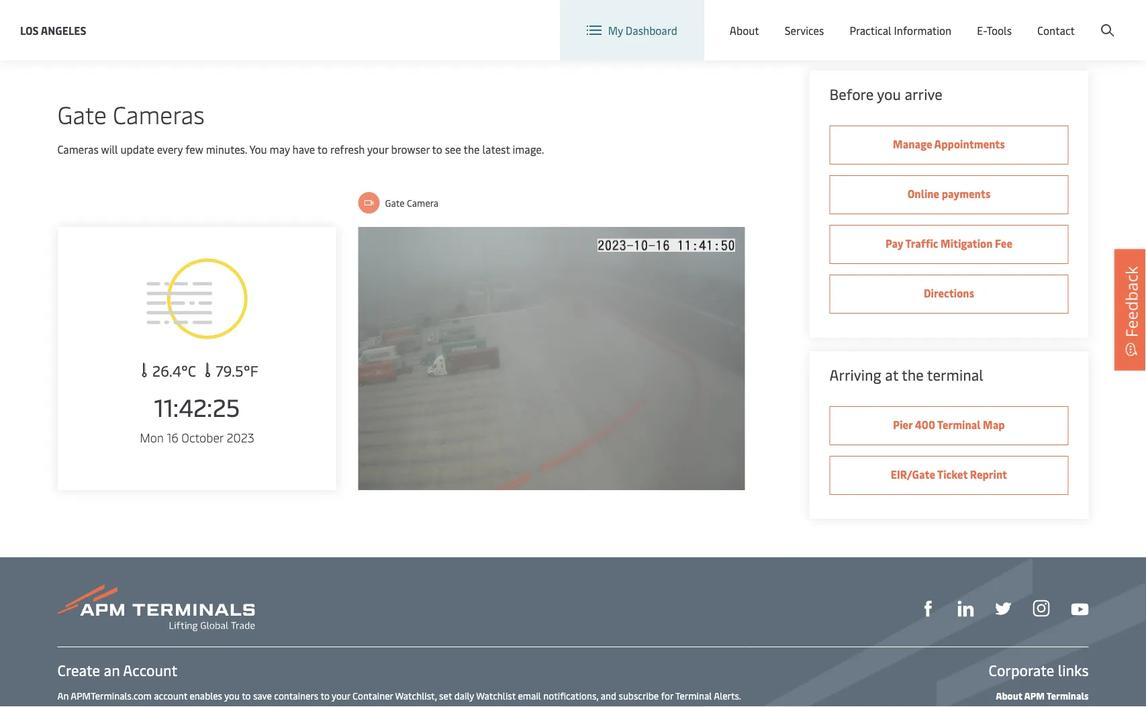 Task type: locate. For each thing, give the bounding box(es) containing it.
1 horizontal spatial gate
[[385, 196, 405, 209]]

/
[[1041, 12, 1045, 27]]

gate left camera at the left top of the page
[[385, 196, 405, 209]]

manage appointments link
[[830, 126, 1069, 164]]

at
[[885, 365, 898, 384]]

practical information
[[850, 23, 952, 37]]

0 horizontal spatial the
[[464, 142, 480, 156]]

you
[[249, 142, 267, 156]]

an
[[104, 660, 120, 680]]

traffic
[[905, 236, 938, 250]]

2 horizontal spatial you
[[877, 84, 901, 104]]

notifications,
[[543, 689, 598, 702]]

about apm terminals
[[996, 689, 1089, 702]]

terminal left the alerts
[[57, 706, 94, 707]]

1 vertical spatial terminals
[[489, 706, 530, 707]]

appointments
[[934, 137, 1005, 151]]

an down daily
[[454, 706, 465, 707]]

login / create account link
[[987, 0, 1121, 40]]

0 vertical spatial terminal
[[937, 417, 981, 432]]

400
[[915, 417, 935, 432]]

los angeles
[[20, 23, 86, 37]]

feedback button
[[1115, 249, 1146, 370]]

los angeles link
[[20, 22, 86, 39]]

my dashboard
[[608, 23, 677, 37]]

1 vertical spatial an
[[454, 706, 465, 707]]

arriving
[[830, 365, 881, 384]]

account up with
[[154, 689, 187, 702]]

location
[[803, 12, 844, 27]]

1 horizontal spatial cameras
[[113, 98, 205, 130]]

your inside an apmterminals.com account enables you to save containers to your container watchlist, set daily watchlist email notifications, and subscribe for terminal alerts. terminal alerts provide you with real-time, personalised operational updates via sms or email. an apm terminals account is also required to manage truc
[[332, 689, 350, 702]]

the right the see
[[464, 142, 480, 156]]

terminal
[[927, 365, 983, 384]]

create left an
[[57, 660, 100, 680]]

gate cameras
[[57, 98, 205, 130]]

tools
[[987, 23, 1012, 37]]

payments
[[942, 186, 991, 201]]

via
[[381, 706, 393, 707]]

the right at
[[902, 365, 924, 384]]

may
[[270, 142, 290, 156]]

angeles
[[41, 23, 86, 37]]

apmterminals.com
[[71, 689, 152, 702]]

switch location button
[[747, 12, 844, 27]]

2 horizontal spatial terminal
[[937, 417, 981, 432]]

e-tools
[[977, 23, 1012, 37]]

feedback
[[1120, 266, 1142, 337]]

container
[[353, 689, 393, 702]]

terminals down links
[[1047, 689, 1089, 702]]

you left with
[[157, 706, 172, 707]]

an left apmterminals.com
[[57, 689, 69, 702]]

0 horizontal spatial your
[[332, 689, 350, 702]]

1 horizontal spatial about
[[996, 689, 1022, 702]]

links
[[1058, 660, 1089, 680]]

0 vertical spatial you
[[877, 84, 901, 104]]

arrive
[[905, 84, 943, 104]]

apmt footer logo image
[[57, 584, 255, 631]]

instagram image
[[1033, 600, 1050, 617]]

global menu
[[887, 13, 948, 27]]

you up time, on the left of page
[[224, 689, 240, 702]]

corporate
[[989, 660, 1054, 680]]

enables
[[190, 689, 222, 702]]

1 vertical spatial apm
[[467, 706, 487, 707]]

about left switch
[[730, 23, 759, 37]]

facebook image
[[920, 601, 936, 617]]

about down the corporate on the bottom right
[[996, 689, 1022, 702]]

pay traffic mitigation fee link
[[830, 225, 1069, 264]]

pier 400 terminal map link
[[830, 406, 1069, 445]]

provide
[[124, 706, 155, 707]]

online payments
[[908, 186, 991, 201]]

to left the see
[[432, 142, 442, 156]]

apm inside an apmterminals.com account enables you to save containers to your container watchlist, set daily watchlist email notifications, and subscribe for terminal alerts. terminal alerts provide you with real-time, personalised operational updates via sms or email. an apm terminals account is also required to manage truc
[[467, 706, 487, 707]]

terminal
[[937, 417, 981, 432], [675, 689, 712, 702], [57, 706, 94, 707]]

create
[[1048, 12, 1079, 27], [57, 660, 100, 680]]

1 horizontal spatial terminal
[[675, 689, 712, 702]]

email.
[[427, 706, 452, 707]]

create inside login / create account link
[[1048, 12, 1079, 27]]

about for about apm terminals
[[996, 689, 1022, 702]]

1 horizontal spatial the
[[902, 365, 924, 384]]

terminals down watchlist
[[489, 706, 530, 707]]

alerts.
[[714, 689, 741, 702]]

arriving at the terminal
[[830, 365, 983, 384]]

gate camera button
[[358, 192, 439, 214]]

2 vertical spatial terminal
[[57, 706, 94, 707]]

0 horizontal spatial about
[[730, 23, 759, 37]]

1 vertical spatial you
[[224, 689, 240, 702]]

e-tools button
[[977, 0, 1012, 60]]

to left save
[[242, 689, 251, 702]]

gate camera
[[385, 196, 439, 209]]

see
[[445, 142, 461, 156]]

your up updates
[[332, 689, 350, 702]]

0 vertical spatial your
[[367, 142, 389, 156]]

apm down daily
[[467, 706, 487, 707]]

apm
[[1024, 689, 1045, 702], [467, 706, 487, 707]]

1 horizontal spatial create
[[1048, 12, 1079, 27]]

1 vertical spatial your
[[332, 689, 350, 702]]

terminal right for
[[675, 689, 712, 702]]

0 vertical spatial account
[[1081, 12, 1121, 27]]

1 horizontal spatial terminals
[[1047, 689, 1089, 702]]

gate up will
[[57, 98, 107, 130]]

switch
[[768, 12, 800, 27]]

terminal camera image
[[358, 227, 745, 490]]

have
[[292, 142, 315, 156]]

1 horizontal spatial apm
[[1024, 689, 1045, 702]]

1 horizontal spatial an
[[454, 706, 465, 707]]

practical
[[850, 23, 891, 37]]

1 vertical spatial create
[[57, 660, 100, 680]]

0 vertical spatial an
[[57, 689, 69, 702]]

create right /
[[1048, 12, 1079, 27]]

and
[[601, 689, 616, 702]]

to down the subscribe
[[634, 706, 643, 707]]

1 horizontal spatial account
[[1081, 12, 1121, 27]]

directions
[[924, 286, 974, 300]]

cameras left will
[[57, 142, 99, 156]]

pier 400 terminal map
[[893, 417, 1005, 432]]

account
[[1081, 12, 1121, 27], [123, 660, 177, 680]]

1 vertical spatial the
[[902, 365, 924, 384]]

1 vertical spatial account
[[533, 706, 566, 707]]

your right refresh
[[367, 142, 389, 156]]

0 horizontal spatial terminals
[[489, 706, 530, 707]]

gate for gate cameras
[[57, 98, 107, 130]]

1 vertical spatial about
[[996, 689, 1022, 702]]

1 vertical spatial account
[[123, 660, 177, 680]]

sms
[[395, 706, 414, 707]]

0 vertical spatial terminals
[[1047, 689, 1089, 702]]

you left arrive
[[877, 84, 901, 104]]

1 vertical spatial gate
[[385, 196, 405, 209]]

terminal right 400
[[937, 417, 981, 432]]

mitigation
[[941, 236, 993, 250]]

with
[[175, 706, 193, 707]]

apm down corporate links
[[1024, 689, 1045, 702]]

0 horizontal spatial you
[[157, 706, 172, 707]]

instagram link
[[1033, 598, 1050, 617]]

los
[[20, 23, 39, 37]]

0 horizontal spatial gate
[[57, 98, 107, 130]]

0 vertical spatial create
[[1048, 12, 1079, 27]]

menu
[[921, 13, 948, 27]]

0 vertical spatial cameras
[[113, 98, 205, 130]]

account left is
[[533, 706, 566, 707]]

refresh
[[330, 142, 365, 156]]

1 horizontal spatial you
[[224, 689, 240, 702]]

0 vertical spatial account
[[154, 689, 187, 702]]

cameras up every
[[113, 98, 205, 130]]

79.5°f
[[212, 361, 258, 380]]

1 vertical spatial cameras
[[57, 142, 99, 156]]

to
[[317, 142, 328, 156], [432, 142, 442, 156], [242, 689, 251, 702], [321, 689, 330, 702], [634, 706, 643, 707]]

terminals inside an apmterminals.com account enables you to save containers to your container watchlist, set daily watchlist email notifications, and subscribe for terminal alerts. terminal alerts provide you with real-time, personalised operational updates via sms or email. an apm terminals account is also required to manage truc
[[489, 706, 530, 707]]

you
[[877, 84, 901, 104], [224, 689, 240, 702], [157, 706, 172, 707]]

gate inside button
[[385, 196, 405, 209]]

gate for gate camera
[[385, 196, 405, 209]]

alerts
[[96, 706, 121, 707]]

0 vertical spatial about
[[730, 23, 759, 37]]

cameras
[[113, 98, 205, 130], [57, 142, 99, 156]]

0 horizontal spatial account
[[123, 660, 177, 680]]

update
[[120, 142, 154, 156]]

account right contact
[[1081, 12, 1121, 27]]

cameras will update every few minutes. you may have to refresh your browser to see the latest image.
[[57, 142, 544, 156]]

my
[[608, 23, 623, 37]]

1 horizontal spatial account
[[533, 706, 566, 707]]

0 vertical spatial gate
[[57, 98, 107, 130]]

daily
[[454, 689, 474, 702]]

reprint
[[970, 467, 1007, 481]]

0 horizontal spatial apm
[[467, 706, 487, 707]]

account up provide at the bottom of page
[[123, 660, 177, 680]]



Task type: describe. For each thing, give the bounding box(es) containing it.
linkedin__x28_alt_x29__3_ link
[[958, 599, 974, 617]]

to up operational
[[321, 689, 330, 702]]

latest
[[482, 142, 510, 156]]

0 vertical spatial apm
[[1024, 689, 1045, 702]]

login / create account
[[1012, 12, 1121, 27]]

will
[[101, 142, 118, 156]]

eir/gate ticket reprint
[[891, 467, 1007, 481]]

an apmterminals.com account enables you to save containers to your container watchlist, set daily watchlist email notifications, and subscribe for terminal alerts. terminal alerts provide you with real-time, personalised operational updates via sms or email. an apm terminals account is also required to manage truc
[[57, 689, 741, 707]]

0 horizontal spatial account
[[154, 689, 187, 702]]

email
[[518, 689, 541, 702]]

16
[[167, 429, 178, 445]]

dashboard
[[626, 23, 677, 37]]

youtube image
[[1071, 603, 1089, 615]]

also
[[577, 706, 595, 707]]

11:42:26
[[154, 390, 240, 423]]

0 horizontal spatial terminal
[[57, 706, 94, 707]]

about button
[[730, 0, 759, 60]]

26.4°c
[[149, 361, 200, 380]]

ticket
[[937, 467, 968, 481]]

image.
[[513, 142, 544, 156]]

online
[[908, 186, 939, 201]]

manage
[[893, 137, 932, 151]]

set
[[439, 689, 452, 702]]

for
[[661, 689, 673, 702]]

manage appointments
[[893, 137, 1005, 151]]

fee
[[995, 236, 1012, 250]]

services
[[785, 23, 824, 37]]

linkedin image
[[958, 601, 974, 617]]

my dashboard button
[[587, 0, 677, 60]]

create an account
[[57, 660, 177, 680]]

pay traffic mitigation fee
[[886, 236, 1012, 250]]

0 horizontal spatial cameras
[[57, 142, 99, 156]]

watchlist,
[[395, 689, 437, 702]]

about apm terminals link
[[996, 689, 1089, 702]]

real-
[[195, 706, 215, 707]]

2023
[[227, 429, 254, 445]]

twitter image
[[995, 601, 1011, 617]]

11:42:26 mon 16 october 2023
[[140, 390, 254, 445]]

to right have on the top of page
[[317, 142, 328, 156]]

2 vertical spatial you
[[157, 706, 172, 707]]

practical information button
[[850, 0, 952, 60]]

october
[[182, 429, 223, 445]]

0 horizontal spatial create
[[57, 660, 100, 680]]

you tube link
[[1071, 599, 1089, 616]]

e-
[[977, 23, 987, 37]]

contact button
[[1037, 0, 1075, 60]]

camera
[[407, 196, 439, 209]]

minutes.
[[206, 142, 247, 156]]

save
[[253, 689, 272, 702]]

browser
[[391, 142, 430, 156]]

services button
[[785, 0, 824, 60]]

shape link
[[920, 599, 936, 617]]

contact
[[1037, 23, 1075, 37]]

fill 44 link
[[995, 599, 1011, 617]]

0 horizontal spatial an
[[57, 689, 69, 702]]

containers
[[274, 689, 318, 702]]

updates
[[345, 706, 379, 707]]

0 vertical spatial the
[[464, 142, 480, 156]]

mon
[[140, 429, 164, 445]]

every
[[157, 142, 183, 156]]

1 horizontal spatial your
[[367, 142, 389, 156]]

before you arrive
[[830, 84, 943, 104]]

login
[[1012, 12, 1038, 27]]

watchlist
[[476, 689, 516, 702]]

is
[[568, 706, 575, 707]]

eir/gate ticket reprint link
[[830, 456, 1069, 495]]

pay
[[886, 236, 903, 250]]

few
[[185, 142, 203, 156]]

1 vertical spatial terminal
[[675, 689, 712, 702]]

about for about
[[730, 23, 759, 37]]

corporate links
[[989, 660, 1089, 680]]

time,
[[215, 706, 236, 707]]

required
[[597, 706, 632, 707]]

operational
[[294, 706, 343, 707]]

map
[[983, 417, 1005, 432]]

global
[[887, 13, 918, 27]]

online payments link
[[830, 175, 1069, 214]]

subscribe
[[619, 689, 659, 702]]



Task type: vqa. For each thing, say whether or not it's contained in the screenshot.
youtube ICON
yes



